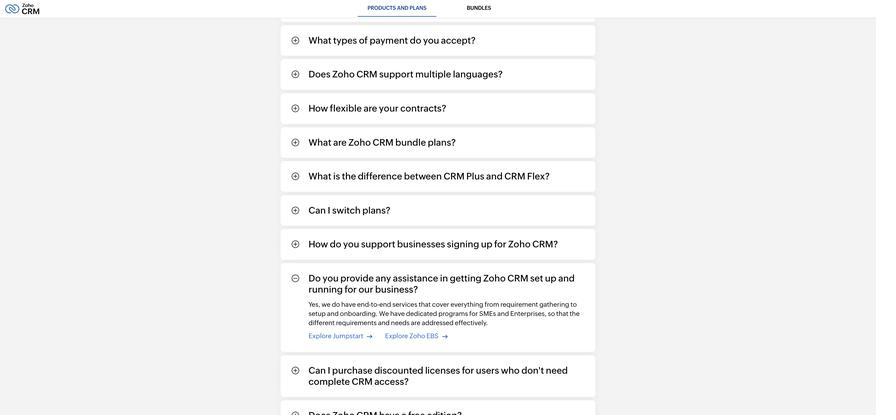 Task type: describe. For each thing, give the bounding box(es) containing it.
is
[[334, 171, 340, 182]]

to-
[[371, 301, 380, 308]]

does zoho crm support multiple languages?
[[309, 69, 503, 80]]

effectively.
[[455, 319, 489, 327]]

are inside yes, we do have end-to-end services that cover everything from requirement gathering to setup and onboarding. we have dedicated programs for smes and enterprises, so that the different requirements and needs are addressed effectively.
[[411, 319, 421, 327]]

what is the difference between crm plus and crm flex?
[[309, 171, 550, 182]]

can for can i purchase discounted licenses for users who don't need complete crm access?
[[309, 365, 326, 376]]

programs
[[439, 310, 469, 317]]

0 vertical spatial you
[[424, 35, 440, 46]]

1 horizontal spatial are
[[364, 103, 378, 114]]

multiple
[[416, 69, 452, 80]]

who
[[501, 365, 520, 376]]

signing
[[447, 239, 480, 250]]

how for how flexible are your contracts?
[[309, 103, 328, 114]]

everything
[[451, 301, 484, 308]]

services
[[393, 301, 418, 308]]

bundles
[[467, 5, 492, 11]]

explore zoho ebs
[[385, 332, 440, 340]]

for inside can i purchase discounted licenses for users who don't need complete crm access?
[[462, 365, 475, 376]]

can i purchase discounted licenses for users who don't need complete crm access?
[[309, 365, 568, 387]]

0 vertical spatial up
[[481, 239, 493, 250]]

1 vertical spatial do
[[330, 239, 342, 250]]

what are zoho crm bundle plans?
[[309, 137, 456, 148]]

don't
[[522, 365, 545, 376]]

addressed
[[422, 319, 454, 327]]

yes, we do have end-to-end services that cover everything from requirement gathering to setup and onboarding. we have dedicated programs for smes and enterprises, so that the different requirements and needs are addressed effectively.
[[309, 301, 580, 327]]

1 horizontal spatial that
[[557, 310, 569, 317]]

complete
[[309, 376, 350, 387]]

flex?
[[528, 171, 550, 182]]

explore for explore zoho ebs
[[385, 332, 409, 340]]

how for how do you support businesses signing up for zoho crm?
[[309, 239, 328, 250]]

set
[[531, 273, 544, 284]]

types
[[334, 35, 357, 46]]

ebs
[[427, 332, 439, 340]]

dedicated
[[406, 310, 438, 317]]

different
[[309, 319, 335, 327]]

accept?
[[441, 35, 476, 46]]

end-
[[358, 301, 371, 308]]

crm inside can i purchase discounted licenses for users who don't need complete crm access?
[[352, 376, 373, 387]]

yes,
[[309, 301, 321, 308]]

data
[[333, 1, 352, 12]]

between
[[404, 171, 442, 182]]

safe?
[[354, 1, 376, 12]]

smes
[[480, 310, 497, 317]]

1 vertical spatial are
[[334, 137, 347, 148]]

business?
[[376, 284, 418, 295]]

how do you support businesses signing up for zoho crm?
[[309, 239, 559, 250]]

for inside do you provide any assistance in getting zoho crm set up and running for our business?
[[345, 284, 357, 295]]

you inside do you provide any assistance in getting zoho crm set up and running for our business?
[[323, 273, 339, 284]]

requirement
[[501, 301, 539, 308]]

products and plans
[[368, 5, 427, 11]]

can for can i switch plans?
[[309, 205, 326, 216]]

needs
[[391, 319, 410, 327]]

cover
[[433, 301, 450, 308]]

our
[[359, 284, 374, 295]]

is
[[309, 1, 316, 12]]

my
[[318, 1, 331, 12]]

provide
[[341, 273, 374, 284]]

plus
[[467, 171, 485, 182]]

up inside do you provide any assistance in getting zoho crm set up and running for our business?
[[546, 273, 557, 284]]

businesses
[[398, 239, 446, 250]]

onboarding.
[[340, 310, 378, 317]]



Task type: vqa. For each thing, say whether or not it's contained in the screenshot.
3rd what from the bottom
yes



Task type: locate. For each thing, give the bounding box(es) containing it.
the
[[342, 171, 356, 182], [570, 310, 580, 317]]

switch
[[332, 205, 361, 216]]

difference
[[358, 171, 403, 182]]

you
[[424, 35, 440, 46], [344, 239, 360, 250], [323, 273, 339, 284]]

what types of payment do you accept?
[[309, 35, 476, 46]]

2 vertical spatial do
[[332, 301, 340, 308]]

2 how from the top
[[309, 239, 328, 250]]

do
[[309, 273, 321, 284]]

0 horizontal spatial explore
[[309, 332, 332, 340]]

requirements
[[336, 319, 377, 327]]

plans? right bundle
[[428, 137, 456, 148]]

0 horizontal spatial you
[[323, 273, 339, 284]]

0 vertical spatial the
[[342, 171, 356, 182]]

do you provide any assistance in getting zoho crm set up and running for our business?
[[309, 273, 575, 295]]

does
[[309, 69, 331, 80]]

languages?
[[453, 69, 503, 80]]

i for purchase
[[328, 365, 331, 376]]

plans? right switch
[[363, 205, 391, 216]]

crm?
[[533, 239, 559, 250]]

i up complete
[[328, 365, 331, 376]]

what for what types of payment do you accept?
[[309, 35, 332, 46]]

1 how from the top
[[309, 103, 328, 114]]

plans
[[410, 5, 427, 11]]

what
[[309, 35, 332, 46], [309, 137, 332, 148], [309, 171, 332, 182]]

1 vertical spatial plans?
[[363, 205, 391, 216]]

discounted
[[375, 365, 424, 376]]

zoho inside do you provide any assistance in getting zoho crm set up and running for our business?
[[484, 273, 506, 284]]

2 vertical spatial what
[[309, 171, 332, 182]]

support for multiple
[[380, 69, 414, 80]]

explore jumpstart
[[309, 332, 365, 340]]

0 horizontal spatial that
[[419, 301, 431, 308]]

1 vertical spatial that
[[557, 310, 569, 317]]

0 horizontal spatial are
[[334, 137, 347, 148]]

0 vertical spatial do
[[410, 35, 422, 46]]

1 vertical spatial what
[[309, 137, 332, 148]]

enterprises,
[[511, 310, 547, 317]]

1 horizontal spatial explore
[[385, 332, 409, 340]]

your
[[379, 103, 399, 114]]

running
[[309, 284, 343, 295]]

0 vertical spatial support
[[380, 69, 414, 80]]

1 horizontal spatial the
[[570, 310, 580, 317]]

plans?
[[428, 137, 456, 148], [363, 205, 391, 216]]

do inside yes, we do have end-to-end services that cover everything from requirement gathering to setup and onboarding. we have dedicated programs for smes and enterprises, so that the different requirements and needs are addressed effectively.
[[332, 301, 340, 308]]

1 vertical spatial the
[[570, 310, 580, 317]]

explore down needs
[[385, 332, 409, 340]]

how flexible are your contracts?
[[309, 103, 447, 114]]

have
[[342, 301, 356, 308], [391, 310, 405, 317]]

crm inside do you provide any assistance in getting zoho crm set up and running for our business?
[[508, 273, 529, 284]]

0 vertical spatial are
[[364, 103, 378, 114]]

2 explore from the left
[[385, 332, 409, 340]]

0 vertical spatial that
[[419, 301, 431, 308]]

purchase
[[332, 365, 373, 376]]

do
[[410, 35, 422, 46], [330, 239, 342, 250], [332, 301, 340, 308]]

explore jumpstart link
[[309, 332, 372, 341]]

access?
[[375, 376, 409, 387]]

and
[[397, 5, 409, 11], [487, 171, 503, 182], [559, 273, 575, 284], [327, 310, 339, 317], [498, 310, 510, 317], [378, 319, 390, 327]]

products
[[368, 5, 396, 11]]

2 what from the top
[[309, 137, 332, 148]]

that up dedicated
[[419, 301, 431, 308]]

explore down different
[[309, 332, 332, 340]]

1 vertical spatial can
[[309, 365, 326, 376]]

0 vertical spatial what
[[309, 35, 332, 46]]

getting
[[450, 273, 482, 284]]

0 horizontal spatial have
[[342, 301, 356, 308]]

flexible
[[330, 103, 362, 114]]

i inside can i purchase discounted licenses for users who don't need complete crm access?
[[328, 365, 331, 376]]

what for what is the difference between crm plus and crm flex?
[[309, 171, 332, 182]]

are
[[364, 103, 378, 114], [334, 137, 347, 148], [411, 319, 421, 327]]

1 what from the top
[[309, 35, 332, 46]]

explore
[[309, 332, 332, 340], [385, 332, 409, 340]]

licenses
[[426, 365, 461, 376]]

0 vertical spatial can
[[309, 205, 326, 216]]

1 vertical spatial up
[[546, 273, 557, 284]]

2 vertical spatial are
[[411, 319, 421, 327]]

1 horizontal spatial plans?
[[428, 137, 456, 148]]

can inside can i purchase discounted licenses for users who don't need complete crm access?
[[309, 365, 326, 376]]

zoho
[[333, 69, 355, 80], [349, 137, 371, 148], [509, 239, 531, 250], [484, 273, 506, 284], [410, 332, 426, 340]]

can up complete
[[309, 365, 326, 376]]

crm
[[357, 69, 378, 80], [373, 137, 394, 148], [444, 171, 465, 182], [505, 171, 526, 182], [508, 273, 529, 284], [352, 376, 373, 387]]

explore for explore jumpstart
[[309, 332, 332, 340]]

contracts?
[[401, 103, 447, 114]]

payment
[[370, 35, 408, 46]]

from
[[485, 301, 500, 308]]

i left switch
[[328, 205, 331, 216]]

that
[[419, 301, 431, 308], [557, 310, 569, 317]]

users
[[476, 365, 500, 376]]

support for businesses
[[361, 239, 396, 250]]

explore zoho ebs link
[[385, 332, 448, 341]]

gathering
[[540, 301, 570, 308]]

0 horizontal spatial plans?
[[363, 205, 391, 216]]

the right 'is'
[[342, 171, 356, 182]]

we
[[322, 301, 331, 308]]

need
[[546, 365, 568, 376]]

3 what from the top
[[309, 171, 332, 182]]

for inside yes, we do have end-to-end services that cover everything from requirement gathering to setup and onboarding. we have dedicated programs for smes and enterprises, so that the different requirements and needs are addressed effectively.
[[470, 310, 478, 317]]

1 horizontal spatial have
[[391, 310, 405, 317]]

0 horizontal spatial the
[[342, 171, 356, 182]]

for
[[495, 239, 507, 250], [345, 284, 357, 295], [470, 310, 478, 317], [462, 365, 475, 376]]

what for what are zoho crm bundle plans?
[[309, 137, 332, 148]]

the down to at the bottom right
[[570, 310, 580, 317]]

so
[[548, 310, 556, 317]]

1 vertical spatial you
[[344, 239, 360, 250]]

can left switch
[[309, 205, 326, 216]]

1 vertical spatial have
[[391, 310, 405, 317]]

can
[[309, 205, 326, 216], [309, 365, 326, 376]]

end
[[380, 301, 392, 308]]

2 i from the top
[[328, 365, 331, 376]]

i
[[328, 205, 331, 216], [328, 365, 331, 376]]

0 vertical spatial how
[[309, 103, 328, 114]]

i for switch
[[328, 205, 331, 216]]

1 can from the top
[[309, 205, 326, 216]]

to
[[571, 301, 577, 308]]

have up onboarding.
[[342, 301, 356, 308]]

1 horizontal spatial you
[[344, 239, 360, 250]]

1 i from the top
[[328, 205, 331, 216]]

setup
[[309, 310, 326, 317]]

bundle
[[396, 137, 426, 148]]

that right so
[[557, 310, 569, 317]]

0 vertical spatial i
[[328, 205, 331, 216]]

in
[[440, 273, 449, 284]]

and inside do you provide any assistance in getting zoho crm set up and running for our business?
[[559, 273, 575, 284]]

1 explore from the left
[[309, 332, 332, 340]]

zoho crm logo image
[[5, 2, 40, 16]]

1 vertical spatial support
[[361, 239, 396, 250]]

0 vertical spatial plans?
[[428, 137, 456, 148]]

1 horizontal spatial up
[[546, 273, 557, 284]]

2 can from the top
[[309, 365, 326, 376]]

2 horizontal spatial you
[[424, 35, 440, 46]]

0 vertical spatial have
[[342, 301, 356, 308]]

1 vertical spatial how
[[309, 239, 328, 250]]

assistance
[[393, 273, 439, 284]]

2 vertical spatial you
[[323, 273, 339, 284]]

up right 'set'
[[546, 273, 557, 284]]

the inside yes, we do have end-to-end services that cover everything from requirement gathering to setup and onboarding. we have dedicated programs for smes and enterprises, so that the different requirements and needs are addressed effectively.
[[570, 310, 580, 317]]

jumpstart
[[333, 332, 364, 340]]

up
[[481, 239, 493, 250], [546, 273, 557, 284]]

have up needs
[[391, 310, 405, 317]]

up right signing on the bottom right of page
[[481, 239, 493, 250]]

support
[[380, 69, 414, 80], [361, 239, 396, 250]]

we
[[379, 310, 389, 317]]

can i switch plans?
[[309, 205, 391, 216]]

is my data safe?
[[309, 1, 376, 12]]

2 horizontal spatial are
[[411, 319, 421, 327]]

any
[[376, 273, 391, 284]]

0 horizontal spatial up
[[481, 239, 493, 250]]

1 vertical spatial i
[[328, 365, 331, 376]]

of
[[359, 35, 368, 46]]



